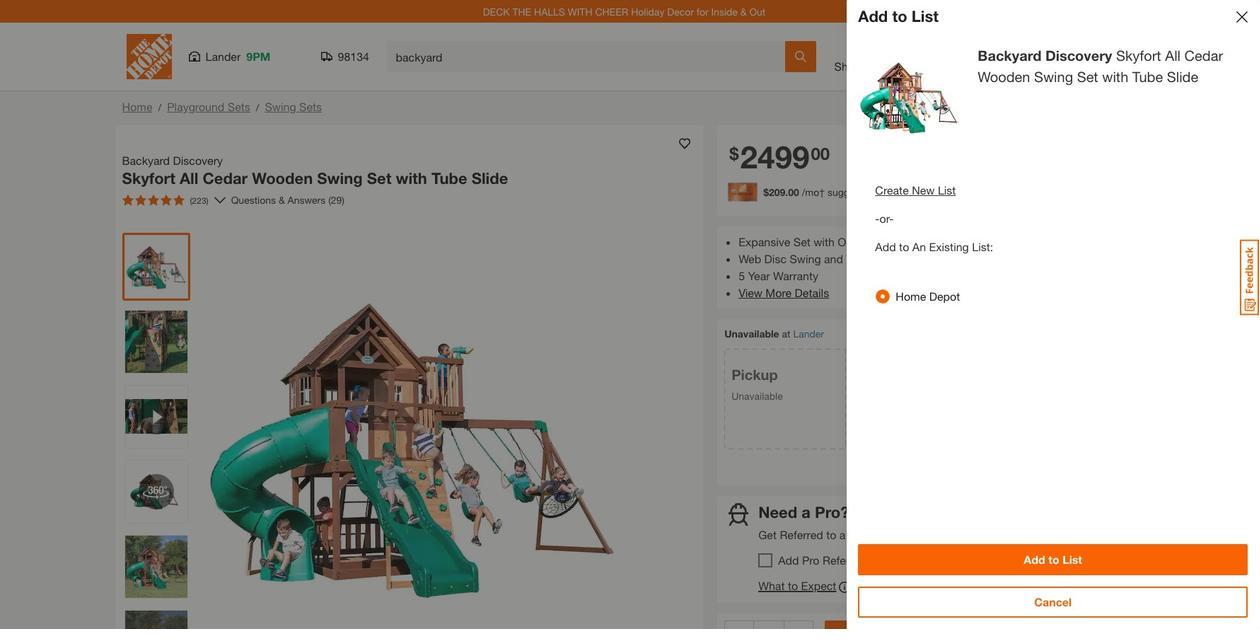 Task type: vqa. For each thing, say whether or not it's contained in the screenshot.
"SEALERS" in the top of the page
no



Task type: describe. For each thing, give the bounding box(es) containing it.
skyfort all cedar wooden swing set with tube slide
[[978, 47, 1224, 85]]

cancel
[[1035, 595, 1072, 609]]

-or-
[[876, 212, 894, 225]]

$ 2499 00
[[730, 138, 830, 176]]

pro?
[[815, 503, 850, 521]]

shop all
[[835, 59, 877, 73]]

cancel button
[[859, 587, 1248, 618]]

0 vertical spatial 12
[[944, 186, 956, 198]]

services
[[897, 59, 940, 73]]

different
[[881, 235, 924, 248]]

over
[[838, 235, 862, 248]]

web
[[739, 252, 762, 265]]

what to expect
[[759, 579, 837, 592]]

2 vertical spatial list
[[1063, 553, 1083, 566]]

list:
[[973, 240, 994, 253]]

can
[[881, 503, 911, 521]]

view
[[739, 286, 763, 299]]

all inside the backyard discovery skyfort all cedar wooden swing set with tube slide
[[180, 169, 198, 188]]

add up what to expect
[[779, 553, 799, 567]]

$209.00
[[764, 186, 800, 198]]

lander 9pm
[[206, 50, 271, 63]]

(29)
[[328, 194, 345, 206]]

create new list button
[[876, 182, 956, 199]]

backyard for backyard discovery
[[978, 47, 1042, 64]]

to inside the need a pro? we can help! get referred to a local pro
[[827, 528, 837, 541]]

discovery for backyard discovery
[[1046, 47, 1113, 64]]

model
[[940, 99, 964, 110]]

discovery for backyard discovery skyfort all cedar wooden swing set with tube slide
[[173, 154, 223, 167]]

what to expect button
[[759, 579, 851, 596]]

services button
[[896, 40, 941, 74]]

0 horizontal spatial pro
[[802, 553, 820, 567]]

with inside 'expansive set with over 12 different features web disc swing and two slides 5 year warranty view more details'
[[814, 235, 835, 248]]

close image
[[1237, 11, 1248, 23]]

cart link
[[1083, 36, 1117, 74]]

view more details link
[[739, 286, 830, 299]]

internet
[[853, 99, 882, 110]]

slide inside skyfort all cedar wooden swing set with tube slide
[[1167, 69, 1199, 85]]

pickup unavailable
[[732, 366, 783, 402]]

playground sets link
[[167, 100, 250, 113]]

holiday
[[631, 5, 665, 17]]

backyard discovery link
[[122, 152, 229, 169]]

all for skyfort
[[1166, 47, 1181, 64]]

depot
[[930, 289, 961, 303]]

set inside the backyard discovery skyfort all cedar wooden swing set with tube slide
[[367, 169, 392, 188]]

swing inside 'expansive set with over 12 different features web disc swing and two slides 5 year warranty view more details'
[[790, 252, 821, 265]]

add to list button
[[859, 544, 1248, 575]]

referred
[[780, 528, 824, 541]]

with inside the backyard discovery skyfort all cedar wooden swing set with tube slide
[[396, 169, 427, 188]]

to left an at the right top
[[900, 240, 910, 253]]

0 vertical spatial list
[[912, 7, 939, 26]]

(223) link
[[116, 189, 226, 211]]

home link
[[122, 100, 152, 113]]

add down or-
[[876, 240, 896, 253]]

we
[[854, 503, 877, 521]]

need a pro? we can help! get referred to a local pro
[[759, 503, 954, 541]]

(223) button
[[116, 189, 214, 211]]

shop all button
[[833, 40, 879, 74]]

an
[[913, 240, 926, 253]]

for
[[697, 5, 709, 17]]

add up the shop all button
[[859, 7, 888, 26]]

to up 'services' button on the top of page
[[893, 7, 908, 26]]

to inside the add to list button
[[1049, 553, 1060, 566]]

create
[[876, 183, 909, 197]]

questions
[[231, 194, 276, 206]]

swing sets link
[[265, 100, 322, 113]]

inside
[[712, 5, 738, 17]]

need
[[759, 503, 798, 521]]

out
[[750, 5, 766, 17]]

payments
[[877, 186, 921, 198]]

to inside what to expect button
[[788, 579, 798, 592]]

0 vertical spatial lander
[[206, 50, 241, 63]]

slides
[[870, 252, 901, 265]]

312322287_s01 image
[[125, 460, 187, 523]]

deck the halls with cheer holiday decor for inside & out
[[483, 5, 766, 17]]

2 # from the left
[[966, 99, 971, 110]]

help!
[[915, 503, 954, 521]]

with
[[568, 5, 593, 17]]

shop
[[835, 59, 862, 73]]

0 horizontal spatial add to list
[[859, 7, 939, 26]]

or-
[[880, 212, 894, 225]]

slide inside the backyard discovery skyfort all cedar wooden swing set with tube slide
[[472, 169, 508, 188]]

skyfort inside the backyard discovery skyfort all cedar wooden swing set with tube slide
[[122, 169, 175, 188]]

me button
[[1020, 40, 1065, 74]]

6329498163112 image
[[125, 385, 187, 448]]

1 sets from the left
[[228, 100, 250, 113]]

1 / from the left
[[158, 101, 161, 113]]

backyard discovery
[[978, 47, 1113, 64]]

suggested
[[828, 186, 874, 198]]

backyard for backyard discovery skyfort all cedar wooden swing set with tube slide
[[122, 154, 170, 167]]

apply now image
[[728, 183, 764, 202]]

home depot
[[896, 289, 961, 303]]

cedar inside the backyard discovery skyfort all cedar wooden swing set with tube slide
[[203, 169, 248, 188]]

what
[[759, 579, 785, 592]]

5
[[739, 269, 745, 282]]

98134
[[338, 50, 369, 63]]

cheer
[[595, 5, 629, 17]]

1 horizontal spatial &
[[741, 5, 747, 17]]

cart
[[1088, 59, 1109, 73]]

two
[[847, 252, 867, 265]]

tube inside skyfort all cedar wooden swing set with tube slide
[[1133, 69, 1164, 85]]

backyard discovery skyfort all cedar wooden swing set with tube slide
[[122, 154, 508, 188]]

set inside skyfort all cedar wooden swing set with tube slide
[[1078, 69, 1099, 85]]

What can we help you find today? search field
[[396, 42, 784, 71]]

tube inside the backyard discovery skyfort all cedar wooden swing set with tube slide
[[432, 169, 467, 188]]

home for home depot
[[896, 289, 927, 303]]

-
[[876, 212, 880, 225]]

1 horizontal spatial a
[[840, 528, 846, 541]]

features
[[927, 235, 971, 248]]

more
[[766, 286, 792, 299]]



Task type: locate. For each thing, give the bounding box(es) containing it.
add to list inside the add to list button
[[1024, 553, 1083, 566]]

skyfort all cedar wooden swing set with tube slide image
[[859, 45, 961, 148]]

list right 'new'
[[938, 183, 956, 197]]

discovery inside the backyard discovery skyfort all cedar wooden swing set with tube slide
[[173, 154, 223, 167]]

add inside the add to list button
[[1024, 553, 1046, 566]]

backyard
[[978, 47, 1042, 64], [122, 154, 170, 167]]

0 horizontal spatial wooden
[[252, 169, 313, 188]]

unavailable at lander
[[725, 327, 824, 340]]

local
[[849, 528, 877, 541]]

list
[[912, 7, 939, 26], [938, 183, 956, 197], [1063, 553, 1083, 566]]

pro
[[880, 528, 897, 541], [802, 553, 820, 567]]

1 vertical spatial &
[[279, 194, 285, 206]]

0 horizontal spatial sets
[[228, 100, 250, 113]]

1 vertical spatial wooden
[[252, 169, 313, 188]]

internet # 312322287 model #
[[853, 99, 973, 110]]

skyfort inside skyfort all cedar wooden swing set with tube slide
[[1117, 47, 1162, 64]]

2499
[[741, 138, 810, 176]]

1 horizontal spatial add to list
[[1024, 553, 1083, 566]]

sets
[[228, 100, 250, 113], [299, 100, 322, 113]]

halls
[[534, 5, 565, 17]]

wooden left me
[[978, 69, 1031, 85]]

to up cancel
[[1049, 553, 1060, 566]]

5 stars image
[[122, 194, 184, 206]]

1 vertical spatial set
[[367, 169, 392, 188]]

pro up expect
[[802, 553, 820, 567]]

0 horizontal spatial slide
[[472, 169, 508, 188]]

the
[[513, 5, 532, 17]]

0 vertical spatial home
[[122, 100, 152, 113]]

12 inside 'expansive set with over 12 different features web disc swing and two slides 5 year warranty view more details'
[[865, 235, 878, 248]]

1 horizontal spatial cedar
[[1185, 47, 1224, 64]]

0 vertical spatial slide
[[1167, 69, 1199, 85]]

0 horizontal spatial /
[[158, 101, 161, 113]]

swing inside the backyard discovery skyfort all cedar wooden swing set with tube slide
[[317, 169, 363, 188]]

home / playground sets / swing sets
[[122, 100, 322, 113]]

1 horizontal spatial skyfort
[[1117, 47, 1162, 64]]

2 horizontal spatial all
[[1166, 47, 1181, 64]]

0 horizontal spatial skyfort
[[122, 169, 175, 188]]

0 vertical spatial pro
[[880, 528, 897, 541]]

questions & answers (29)
[[231, 194, 345, 206]]

0 vertical spatial skyfort
[[1117, 47, 1162, 64]]

feedback link image
[[1241, 239, 1260, 316]]

0 horizontal spatial home
[[122, 100, 152, 113]]

2 / from the left
[[256, 101, 259, 113]]

referral
[[823, 553, 862, 567]]

0 vertical spatial tube
[[1133, 69, 1164, 85]]

1 horizontal spatial sets
[[299, 100, 322, 113]]

# right internet
[[885, 99, 889, 110]]

0 horizontal spatial discovery
[[173, 154, 223, 167]]

all inside skyfort all cedar wooden swing set with tube slide
[[1166, 47, 1181, 64]]

all
[[1166, 47, 1181, 64], [865, 59, 877, 73], [180, 169, 198, 188]]

312322287
[[892, 99, 934, 110]]

wooden inside the backyard discovery skyfort all cedar wooden swing set with tube slide
[[252, 169, 313, 188]]

2 horizontal spatial set
[[1078, 69, 1099, 85]]

swing down 9pm
[[265, 100, 296, 113]]

answers
[[288, 194, 326, 206]]

get
[[759, 528, 777, 541]]

disc
[[765, 252, 787, 265]]

1 vertical spatial home
[[896, 289, 927, 303]]

0 horizontal spatial cedar
[[203, 169, 248, 188]]

to
[[893, 7, 908, 26], [900, 240, 910, 253], [827, 528, 837, 541], [1049, 553, 1060, 566], [788, 579, 798, 592]]

0 vertical spatial &
[[741, 5, 747, 17]]

1 horizontal spatial pro
[[880, 528, 897, 541]]

expansive set with over 12 different features web disc swing and two slides 5 year warranty view more details
[[739, 235, 971, 299]]

create new list
[[876, 183, 956, 197]]

1 horizontal spatial slide
[[1167, 69, 1199, 85]]

list up cancel
[[1063, 553, 1083, 566]]

the home depot logo image
[[126, 34, 172, 79]]

/ left swing sets 'link'
[[256, 101, 259, 113]]

unavailable left at
[[725, 327, 780, 340]]

me
[[1035, 59, 1051, 73]]

to right what
[[788, 579, 798, 592]]

0 horizontal spatial 12
[[865, 235, 878, 248]]

0 vertical spatial backyard
[[978, 47, 1042, 64]]

1 horizontal spatial #
[[966, 99, 971, 110]]

pro down 'can'
[[880, 528, 897, 541]]

$
[[730, 144, 739, 163]]

0 vertical spatial discovery
[[1046, 47, 1113, 64]]

0 horizontal spatial &
[[279, 194, 285, 206]]

new
[[912, 183, 935, 197]]

12 right over
[[865, 235, 878, 248]]

at
[[782, 327, 791, 340]]

wooden inside skyfort all cedar wooden swing set with tube slide
[[978, 69, 1031, 85]]

1 horizontal spatial discovery
[[1046, 47, 1113, 64]]

wooden up questions & answers (29)
[[252, 169, 313, 188]]

cedar inside skyfort all cedar wooden swing set with tube slide
[[1185, 47, 1224, 64]]

cedar
[[1185, 47, 1224, 64], [203, 169, 248, 188]]

skyfort
[[1117, 47, 1162, 64], [122, 169, 175, 188]]

home
[[122, 100, 152, 113], [896, 289, 927, 303]]

12 right 'new'
[[944, 186, 956, 198]]

1 vertical spatial slide
[[472, 169, 508, 188]]

2 vertical spatial set
[[794, 235, 811, 248]]

backyard discovery swing sets 2001015com e1.1 image
[[125, 310, 187, 373]]

1 horizontal spatial home
[[896, 289, 927, 303]]

None field
[[754, 621, 784, 629]]

0 horizontal spatial tube
[[432, 169, 467, 188]]

pro inside the need a pro? we can help! get referred to a local pro
[[880, 528, 897, 541]]

backyard discovery swing sets 2001015com 77.3 image
[[125, 610, 187, 629]]

expansive
[[739, 235, 791, 248]]

9pm
[[246, 50, 271, 63]]

lander left 9pm
[[206, 50, 241, 63]]

wooden
[[978, 69, 1031, 85], [252, 169, 313, 188]]

1 horizontal spatial 12
[[944, 186, 956, 198]]

sets right playground
[[228, 100, 250, 113]]

1 vertical spatial a
[[840, 528, 846, 541]]

1 vertical spatial list
[[938, 183, 956, 197]]

1 horizontal spatial tube
[[1133, 69, 1164, 85]]

swing
[[1035, 69, 1074, 85], [265, 100, 296, 113], [317, 169, 363, 188], [790, 252, 821, 265]]

lander
[[206, 50, 241, 63], [794, 327, 824, 340]]

0 vertical spatial cedar
[[1185, 47, 1224, 64]]

0 horizontal spatial set
[[367, 169, 392, 188]]

unavailable
[[725, 327, 780, 340], [732, 390, 783, 402]]

tube
[[1133, 69, 1164, 85], [432, 169, 467, 188]]

1 vertical spatial add to list
[[1024, 553, 1083, 566]]

0 horizontal spatial lander
[[206, 50, 241, 63]]

details
[[795, 286, 830, 299]]

swing up warranty
[[790, 252, 821, 265]]

# right model
[[966, 99, 971, 110]]

backyard inside the backyard discovery skyfort all cedar wooden swing set with tube slide
[[122, 154, 170, 167]]

playground
[[167, 100, 225, 113]]

00
[[811, 144, 830, 163]]

1 vertical spatial lander
[[794, 327, 824, 340]]

warranty
[[774, 269, 819, 282]]

lander right at
[[794, 327, 824, 340]]

0 vertical spatial add to list
[[859, 7, 939, 26]]

swing up (29)
[[317, 169, 363, 188]]

#
[[885, 99, 889, 110], [966, 99, 971, 110]]

list up 'services' button on the top of page
[[912, 7, 939, 26]]

1 vertical spatial unavailable
[[732, 390, 783, 402]]

skyfort right the cart
[[1117, 47, 1162, 64]]

and
[[824, 252, 844, 265]]

a left local
[[840, 528, 846, 541]]

1 horizontal spatial lander
[[794, 327, 824, 340]]

1 vertical spatial discovery
[[173, 154, 223, 167]]

swing down backyard discovery
[[1035, 69, 1074, 85]]

0 horizontal spatial all
[[180, 169, 198, 188]]

backyard discovery swing sets 2001015com 66.2 image
[[125, 535, 187, 598]]

home left depot
[[896, 289, 927, 303]]

with inside skyfort all cedar wooden swing set with tube slide
[[1103, 69, 1129, 85]]

add to list
[[859, 7, 939, 26], [1024, 553, 1083, 566]]

add to list up 'services' button on the top of page
[[859, 7, 939, 26]]

/
[[158, 101, 161, 113], [256, 101, 259, 113]]

1 vertical spatial cedar
[[203, 169, 248, 188]]

diy
[[971, 59, 990, 73]]

discovery
[[1046, 47, 1113, 64], [173, 154, 223, 167]]

add
[[859, 7, 888, 26], [876, 240, 896, 253], [1024, 553, 1046, 566], [779, 553, 799, 567]]

1 vertical spatial pro
[[802, 553, 820, 567]]

diy button
[[958, 40, 1003, 74]]

0 vertical spatial set
[[1078, 69, 1099, 85]]

/mo†
[[802, 186, 825, 198]]

all for shop
[[865, 59, 877, 73]]

expect
[[802, 579, 837, 592]]

&
[[741, 5, 747, 17], [279, 194, 285, 206]]

0 vertical spatial wooden
[[978, 69, 1031, 85]]

backyard discovery swing sets 2001015com 64.0 image
[[125, 235, 187, 298]]

add to list up cancel
[[1024, 553, 1083, 566]]

12
[[944, 186, 956, 198], [865, 235, 878, 248]]

0 horizontal spatial backyard
[[122, 154, 170, 167]]

0 horizontal spatial #
[[885, 99, 889, 110]]

to down pro?
[[827, 528, 837, 541]]

home down 'the home depot logo'
[[122, 100, 152, 113]]

98134 button
[[321, 50, 370, 64]]

unavailable down pickup
[[732, 390, 783, 402]]

lander button
[[794, 327, 824, 340]]

1 horizontal spatial wooden
[[978, 69, 1031, 85]]

1 horizontal spatial set
[[794, 235, 811, 248]]

set inside 'expansive set with over 12 different features web disc swing and two slides 5 year warranty view more details'
[[794, 235, 811, 248]]

1 horizontal spatial /
[[256, 101, 259, 113]]

1 # from the left
[[885, 99, 889, 110]]

set
[[1078, 69, 1099, 85], [367, 169, 392, 188], [794, 235, 811, 248]]

year
[[748, 269, 770, 282]]

1 vertical spatial 12
[[865, 235, 878, 248]]

2 sets from the left
[[299, 100, 322, 113]]

& left out
[[741, 5, 747, 17]]

all inside the shop all button
[[865, 59, 877, 73]]

$209.00 /mo† suggested payments with 12
[[764, 186, 956, 198]]

0 horizontal spatial a
[[802, 503, 811, 521]]

/ right home "link"
[[158, 101, 161, 113]]

0 vertical spatial unavailable
[[725, 327, 780, 340]]

home for home / playground sets / swing sets
[[122, 100, 152, 113]]

sets down 98134 button
[[299, 100, 322, 113]]

skyfort up '5 stars' image
[[122, 169, 175, 188]]

& left answers
[[279, 194, 285, 206]]

deck the halls with cheer holiday decor for inside & out link
[[483, 5, 766, 17]]

swing inside skyfort all cedar wooden swing set with tube slide
[[1035, 69, 1074, 85]]

1 horizontal spatial backyard
[[978, 47, 1042, 64]]

deck
[[483, 5, 510, 17]]

pickup
[[732, 366, 778, 383]]

add up cancel
[[1024, 553, 1046, 566]]

1 vertical spatial skyfort
[[122, 169, 175, 188]]

1 vertical spatial tube
[[432, 169, 467, 188]]

1 horizontal spatial all
[[865, 59, 877, 73]]

0 vertical spatial a
[[802, 503, 811, 521]]

1 vertical spatial backyard
[[122, 154, 170, 167]]

existing
[[930, 240, 969, 253]]

a up referred
[[802, 503, 811, 521]]

add pro referral
[[779, 553, 862, 567]]



